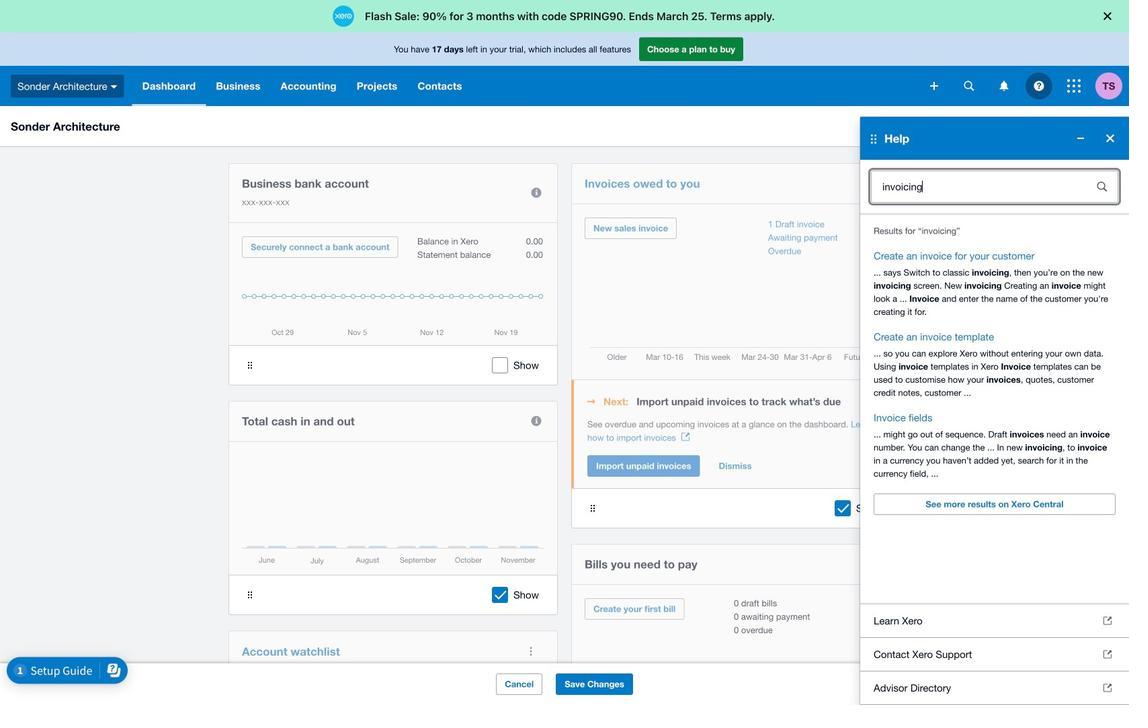 Task type: locate. For each thing, give the bounding box(es) containing it.
2 group from the top
[[860, 705, 1129, 706]]

banner
[[0, 32, 1129, 706]]

1 horizontal spatial svg image
[[1067, 79, 1081, 93]]

svg image
[[1067, 79, 1081, 93], [111, 85, 117, 89]]

group
[[860, 117, 1129, 706], [860, 705, 1129, 706]]

svg image
[[964, 81, 974, 91], [1000, 81, 1008, 91], [1034, 81, 1044, 91], [930, 82, 938, 90]]

dialog
[[0, 0, 1129, 32]]



Task type: describe. For each thing, give the bounding box(es) containing it.
close help menu image
[[1097, 125, 1124, 152]]

Search support articles field
[[872, 174, 1081, 200]]

opens in a new tab image
[[681, 433, 690, 441]]

0 horizontal spatial svg image
[[111, 85, 117, 89]]

collapse help menu image
[[1067, 125, 1094, 152]]

1 group from the top
[[860, 117, 1129, 706]]

panel body document
[[587, 418, 887, 445]]

submit search image
[[1089, 173, 1116, 200]]



Task type: vqa. For each thing, say whether or not it's contained in the screenshot.
svg icon
yes



